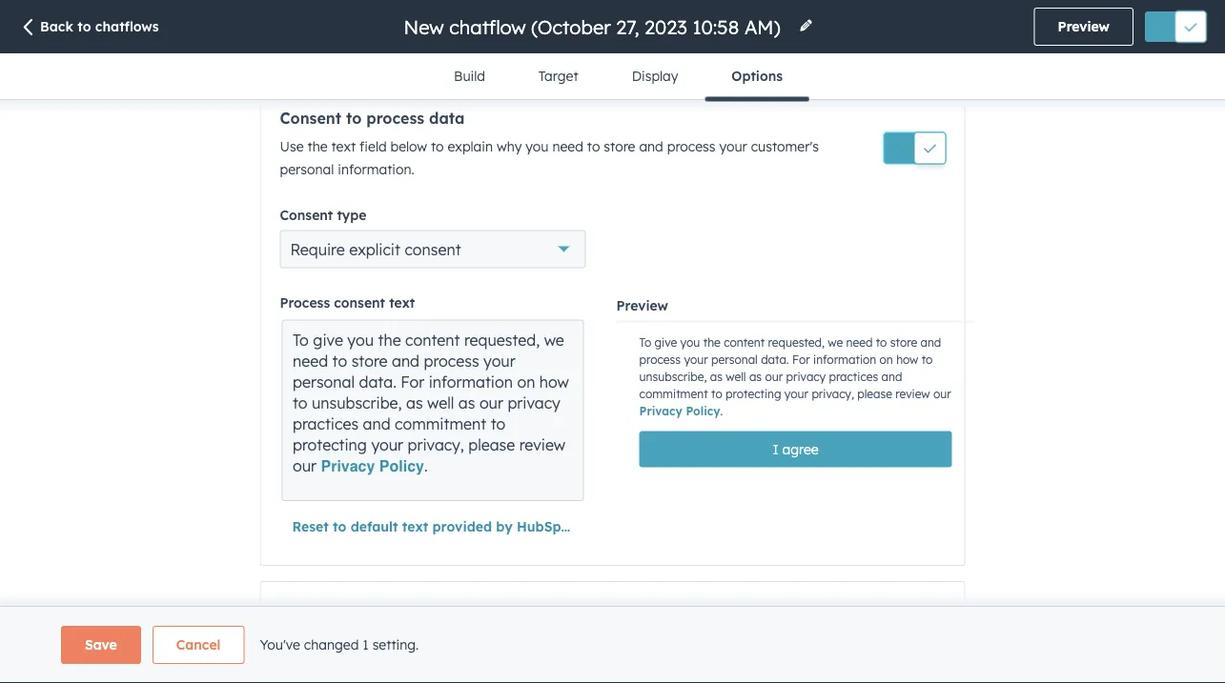 Task type: vqa. For each thing, say whether or not it's contained in the screenshot.
Insert Token "popup button"
no



Task type: describe. For each thing, give the bounding box(es) containing it.
require explicit consent button
[[280, 230, 586, 268]]

personal inside use the text field below to explain why you need to store and process your customer's personal information.
[[280, 160, 334, 177]]

for for to give you the content requested, we need to store and process your personal data. for information on how to unsubscribe, as well as our privacy practices and commitment to protecting your privacy, please review our privacy policy .
[[792, 353, 810, 367]]

practices for to give you the content requested, we need to store and process your personal data. for information on how to unsubscribe, as well as our privacy practices and commitment to protecting your privacy, please review our privacy policy .
[[829, 370, 878, 384]]

i
[[773, 441, 779, 458]]

consent inside popup button
[[405, 240, 461, 259]]

process consent text
[[280, 294, 415, 311]]

cancel button
[[152, 626, 244, 664]]

need inside use the text field below to explain why you need to store and process your customer's personal information.
[[552, 138, 583, 154]]

privacy policy link for you
[[639, 404, 720, 419]]

commitment for to give you the content requested, we need to store and process your personal data. for information on how to unsubscribe, as well as our privacy practices and commitment to protecting your privacy, please review our privacy policy .
[[639, 387, 708, 402]]

data. for to give you the content requested, we need to store and process your personal data. for information on how to unsubscribe, as well as our privacy practices and commitment to protecting your privacy, please review our privacy policy .
[[761, 353, 789, 367]]

navigation containing build
[[427, 53, 809, 102]]

privacy, for to give you the content requested, we need to store and process your personal data. for information on how to unsubscribe, as well as our privacy practices and commitment to protecting your privacy, please review our privacy policy .
[[812, 387, 854, 402]]

to inside the back to chatflows button
[[77, 18, 91, 35]]

1
[[363, 637, 369, 653]]

display
[[632, 68, 678, 84]]

privacy for to give you the content requested, we need to store and process your personal data. for information on how to unsubscribe, as well as our privacy practices and commitment to protecting your privacy, please review our privacy policy .
[[786, 370, 826, 384]]

unsubscribe, for to give you the content requested, we need to store and process your personal data. for information on how to unsubscribe, as well as our privacy practices and commitment to protecting your privacy, please review our privacy policy .
[[639, 370, 707, 384]]

data. for to give you the content requested, we need to store and process your personal data. for information on how to unsubscribe, as well as our privacy practices and commitment to protecting your privacy, please review our
[[359, 372, 396, 391]]

review for to give you the content requested, we need to store and process your personal data. for information on how to unsubscribe, as well as our privacy practices and commitment to protecting your privacy, please review our privacy policy .
[[895, 387, 930, 402]]

process
[[280, 294, 330, 311]]

setting.
[[372, 637, 419, 653]]

text for consent
[[389, 294, 415, 311]]

you for to give you the content requested, we need to store and process your personal data. for information on how to unsubscribe, as well as our privacy practices and commitment to protecting your privacy, please review our privacy policy .
[[680, 336, 700, 350]]

below
[[390, 138, 427, 154]]

data
[[429, 108, 465, 127]]

options button
[[705, 53, 809, 102]]

the for to give you the content requested, we need to store and process your personal data. for information on how to unsubscribe, as well as our privacy practices and commitment to protecting your privacy, please review our privacy policy .
[[703, 336, 721, 350]]

protecting for to give you the content requested, we need to store and process your personal data. for information on how to unsubscribe, as well as our privacy practices and commitment to protecting your privacy, please review our
[[293, 435, 367, 454]]

requested, for to give you the content requested, we need to store and process your personal data. for information on how to unsubscribe, as well as our privacy practices and commitment to protecting your privacy, please review our
[[464, 330, 540, 349]]

to give you the content requested, we need to store and process your personal data. for information on how to unsubscribe, as well as our privacy practices and commitment to protecting your privacy, please review our privacy policy .
[[639, 336, 951, 419]]

0 horizontal spatial .
[[424, 456, 428, 475]]

consent for consent type
[[280, 206, 333, 223]]

use the text field below to explain why you need to store and process your customer's personal information.
[[280, 138, 819, 177]]

reset to default text provided by hubspot
[[292, 518, 575, 535]]

why
[[497, 138, 522, 154]]

cancel
[[176, 637, 221, 653]]

require explicit consent
[[290, 240, 461, 259]]

back to chatflows
[[40, 18, 159, 35]]

. inside to give you the content requested, we need to store and process your personal data. for information on how to unsubscribe, as well as our privacy practices and commitment to protecting your privacy, please review our privacy policy .
[[720, 404, 723, 419]]

privacy, for to give you the content requested, we need to store and process your personal data. for information on how to unsubscribe, as well as our privacy practices and commitment to protecting your privacy, please review our
[[408, 435, 464, 454]]

options
[[731, 68, 783, 84]]

store for to give you the content requested, we need to store and process your personal data. for information on how to unsubscribe, as well as our privacy practices and commitment to protecting your privacy, please review our privacy policy .
[[890, 336, 917, 350]]

privacy inside to give you the content requested, we need to store and process your personal data. for information on how to unsubscribe, as well as our privacy practices and commitment to protecting your privacy, please review our privacy policy .
[[639, 404, 682, 419]]

need for to give you the content requested, we need to store and process your personal data. for information on how to unsubscribe, as well as our privacy practices and commitment to protecting your privacy, please review our
[[293, 351, 328, 370]]

build button
[[427, 53, 512, 99]]

commitment for to give you the content requested, we need to store and process your personal data. for information on how to unsubscribe, as well as our privacy practices and commitment to protecting your privacy, please review our
[[395, 414, 486, 433]]

we for to give you the content requested, we need to store and process your personal data. for information on how to unsubscribe, as well as our privacy practices and commitment to protecting your privacy, please review our
[[544, 330, 564, 349]]

and inside use the text field below to explain why you need to store and process your customer's personal information.
[[639, 138, 663, 154]]

by
[[496, 518, 513, 535]]

1 vertical spatial consent
[[334, 294, 385, 311]]

protecting for to give you the content requested, we need to store and process your personal data. for information on how to unsubscribe, as well as our privacy practices and commitment to protecting your privacy, please review our privacy policy .
[[725, 387, 781, 402]]

store for to give you the content requested, we need to store and process your personal data. for information on how to unsubscribe, as well as our privacy practices and commitment to protecting your privacy, please review our
[[351, 351, 388, 370]]

type
[[337, 206, 366, 223]]

on for to give you the content requested, we need to store and process your personal data. for information on how to unsubscribe, as well as our privacy practices and commitment to protecting your privacy, please review our
[[517, 372, 535, 391]]

you inside use the text field below to explain why you need to store and process your customer's personal information.
[[526, 138, 549, 154]]

privacy inside 'privacy policy .'
[[321, 457, 375, 475]]

save
[[85, 637, 117, 653]]

for for to give you the content requested, we need to store and process your personal data. for information on how to unsubscribe, as well as our privacy practices and commitment to protecting your privacy, please review our
[[401, 372, 424, 391]]

privacy for to give you the content requested, we need to store and process your personal data. for information on how to unsubscribe, as well as our privacy practices and commitment to protecting your privacy, please review our
[[508, 393, 560, 412]]

review for to give you the content requested, we need to store and process your personal data. for information on how to unsubscribe, as well as our privacy practices and commitment to protecting your privacy, please review our
[[519, 435, 565, 454]]

consent for consent to process data
[[280, 108, 341, 127]]

i agree button
[[639, 432, 952, 468]]

back to chatflows button
[[19, 17, 159, 38]]

policy inside 'privacy policy .'
[[379, 457, 424, 475]]

consent type
[[280, 206, 366, 223]]

requested, for to give you the content requested, we need to store and process your personal data. for information on how to unsubscribe, as well as our privacy practices and commitment to protecting your privacy, please review our privacy policy .
[[768, 336, 825, 350]]



Task type: locate. For each thing, give the bounding box(es) containing it.
the inside to give you the content requested, we need to store and process your personal data. for information on how to unsubscribe, as well as our privacy practices and commitment to protecting your privacy, please review our privacy policy .
[[703, 336, 721, 350]]

protecting inside 'to give you the content requested, we need to store and process your personal data. for information on how to unsubscribe, as well as our privacy practices and commitment to protecting your privacy, please review our'
[[293, 435, 367, 454]]

text down require explicit consent
[[389, 294, 415, 311]]

0 horizontal spatial privacy policy link
[[321, 457, 424, 475]]

0 horizontal spatial for
[[401, 372, 424, 391]]

chatflows
[[95, 18, 159, 35]]

. up reset to default text provided by hubspot
[[424, 456, 428, 475]]

how
[[896, 353, 918, 367], [539, 372, 569, 391]]

1 vertical spatial commitment
[[395, 414, 486, 433]]

your
[[719, 138, 747, 154], [483, 351, 515, 370], [684, 353, 708, 367], [784, 387, 808, 402], [371, 435, 403, 454]]

1 vertical spatial store
[[890, 336, 917, 350]]

personal inside to give you the content requested, we need to store and process your personal data. for information on how to unsubscribe, as well as our privacy practices and commitment to protecting your privacy, please review our privacy policy .
[[711, 353, 758, 367]]

1 vertical spatial text
[[389, 294, 415, 311]]

process inside to give you the content requested, we need to store and process your personal data. for information on how to unsubscribe, as well as our privacy practices and commitment to protecting your privacy, please review our privacy policy .
[[639, 353, 681, 367]]

well inside 'to give you the content requested, we need to store and process your personal data. for information on how to unsubscribe, as well as our privacy practices and commitment to protecting your privacy, please review our'
[[427, 393, 454, 412]]

1 vertical spatial on
[[517, 372, 535, 391]]

none text field containing to give you the content requested, we need to store and process your personal data. for information on how to unsubscribe, as well as our privacy practices and commitment to protecting your privacy, please review our
[[293, 329, 573, 477]]

0 vertical spatial on
[[880, 353, 893, 367]]

data. inside to give you the content requested, we need to store and process your personal data. for information on how to unsubscribe, as well as our privacy practices and commitment to protecting your privacy, please review our privacy policy .
[[761, 353, 789, 367]]

1 vertical spatial consent
[[280, 206, 333, 223]]

consent
[[405, 240, 461, 259], [334, 294, 385, 311]]

1 horizontal spatial .
[[720, 404, 723, 419]]

store inside use the text field below to explain why you need to store and process your customer's personal information.
[[604, 138, 635, 154]]

preview button
[[1034, 8, 1133, 46]]

privacy policy .
[[321, 456, 428, 475]]

target
[[538, 68, 578, 84]]

1 vertical spatial personal
[[711, 353, 758, 367]]

1 horizontal spatial content
[[724, 336, 765, 350]]

review inside 'to give you the content requested, we need to store and process your personal data. for information on how to unsubscribe, as well as our privacy practices and commitment to protecting your privacy, please review our'
[[519, 435, 565, 454]]

on for to give you the content requested, we need to store and process your personal data. for information on how to unsubscribe, as well as our privacy practices and commitment to protecting your privacy, please review our privacy policy .
[[880, 353, 893, 367]]

0 vertical spatial practices
[[829, 370, 878, 384]]

to for to give you the content requested, we need to store and process your personal data. for information on how to unsubscribe, as well as our privacy practices and commitment to protecting your privacy, please review our
[[293, 330, 309, 349]]

the inside use the text field below to explain why you need to store and process your customer's personal information.
[[307, 138, 328, 154]]

on inside to give you the content requested, we need to store and process your personal data. for information on how to unsubscribe, as well as our privacy practices and commitment to protecting your privacy, please review our privacy policy .
[[880, 353, 893, 367]]

1 horizontal spatial unsubscribe,
[[639, 370, 707, 384]]

please inside 'to give you the content requested, we need to store and process your personal data. for information on how to unsubscribe, as well as our privacy practices and commitment to protecting your privacy, please review our'
[[468, 435, 515, 454]]

well for to give you the content requested, we need to store and process your personal data. for information on how to unsubscribe, as well as our privacy practices and commitment to protecting your privacy, please review our privacy policy .
[[726, 370, 746, 384]]

0 vertical spatial privacy policy link
[[639, 404, 720, 419]]

1 horizontal spatial we
[[828, 336, 843, 350]]

well
[[726, 370, 746, 384], [427, 393, 454, 412]]

privacy, up agree at bottom right
[[812, 387, 854, 402]]

1 horizontal spatial please
[[857, 387, 892, 402]]

1 vertical spatial privacy,
[[408, 435, 464, 454]]

1 consent from the top
[[280, 108, 341, 127]]

give
[[313, 330, 343, 349], [654, 336, 677, 350]]

on
[[880, 353, 893, 367], [517, 372, 535, 391]]

give inside to give you the content requested, we need to store and process your personal data. for information on how to unsubscribe, as well as our privacy practices and commitment to protecting your privacy, please review our privacy policy .
[[654, 336, 677, 350]]

text for the
[[331, 138, 356, 154]]

you
[[526, 138, 549, 154], [347, 330, 374, 349], [680, 336, 700, 350]]

unsubscribe, inside to give you the content requested, we need to store and process your personal data. for information on how to unsubscribe, as well as our privacy practices and commitment to protecting your privacy, please review our privacy policy .
[[639, 370, 707, 384]]

you've
[[260, 637, 300, 653]]

1 horizontal spatial requested,
[[768, 336, 825, 350]]

1 vertical spatial policy
[[379, 457, 424, 475]]

0 vertical spatial text
[[331, 138, 356, 154]]

privacy
[[639, 404, 682, 419], [321, 457, 375, 475]]

need for to give you the content requested, we need to store and process your personal data. for information on how to unsubscribe, as well as our privacy practices and commitment to protecting your privacy, please review our privacy policy .
[[846, 336, 873, 350]]

need inside to give you the content requested, we need to store and process your personal data. for information on how to unsubscribe, as well as our privacy practices and commitment to protecting your privacy, please review our privacy policy .
[[846, 336, 873, 350]]

0 horizontal spatial well
[[427, 393, 454, 412]]

consent up require
[[280, 206, 333, 223]]

0 horizontal spatial we
[[544, 330, 564, 349]]

0 horizontal spatial privacy
[[321, 457, 375, 475]]

we
[[544, 330, 564, 349], [828, 336, 843, 350]]

you inside 'to give you the content requested, we need to store and process your personal data. for information on how to unsubscribe, as well as our privacy practices and commitment to protecting your privacy, please review our'
[[347, 330, 374, 349]]

0 horizontal spatial need
[[293, 351, 328, 370]]

0 horizontal spatial the
[[307, 138, 328, 154]]

0 horizontal spatial privacy
[[508, 393, 560, 412]]

explicit
[[349, 240, 400, 259]]

personal for to give you the content requested, we need to store and process your personal data. for information on how to unsubscribe, as well as our privacy practices and commitment to protecting your privacy, please review our privacy policy .
[[711, 353, 758, 367]]

for
[[792, 353, 810, 367], [401, 372, 424, 391]]

explain
[[448, 138, 493, 154]]

0 vertical spatial consent
[[405, 240, 461, 259]]

1 vertical spatial information
[[429, 372, 513, 391]]

0 horizontal spatial preview
[[616, 297, 668, 314]]

0 vertical spatial for
[[792, 353, 810, 367]]

privacy inside to give you the content requested, we need to store and process your personal data. for information on how to unsubscribe, as well as our privacy practices and commitment to protecting your privacy, please review our privacy policy .
[[786, 370, 826, 384]]

2 vertical spatial store
[[351, 351, 388, 370]]

for inside to give you the content requested, we need to store and process your personal data. for information on how to unsubscribe, as well as our privacy practices and commitment to protecting your privacy, please review our privacy policy .
[[792, 353, 810, 367]]

1 horizontal spatial well
[[726, 370, 746, 384]]

to for to give you the content requested, we need to store and process your personal data. for information on how to unsubscribe, as well as our privacy practices and commitment to protecting your privacy, please review our privacy policy .
[[639, 336, 651, 350]]

content for to give you the content requested, we need to store and process your personal data. for information on how to unsubscribe, as well as our privacy practices and commitment to protecting your privacy, please review our privacy policy .
[[724, 336, 765, 350]]

information inside to give you the content requested, we need to store and process your personal data. for information on how to unsubscribe, as well as our privacy practices and commitment to protecting your privacy, please review our privacy policy .
[[813, 353, 876, 367]]

we inside 'to give you the content requested, we need to store and process your personal data. for information on how to unsubscribe, as well as our privacy practices and commitment to protecting your privacy, please review our'
[[544, 330, 564, 349]]

policy
[[686, 404, 720, 419], [379, 457, 424, 475]]

need inside 'to give you the content requested, we need to store and process your personal data. for information on how to unsubscribe, as well as our privacy practices and commitment to protecting your privacy, please review our'
[[293, 351, 328, 370]]

personal inside 'to give you the content requested, we need to store and process your personal data. for information on how to unsubscribe, as well as our privacy practices and commitment to protecting your privacy, please review our'
[[293, 372, 355, 391]]

1 horizontal spatial privacy policy link
[[639, 404, 720, 419]]

information inside 'to give you the content requested, we need to store and process your personal data. for information on how to unsubscribe, as well as our privacy practices and commitment to protecting your privacy, please review our'
[[429, 372, 513, 391]]

hubspot
[[517, 518, 575, 535]]

1 horizontal spatial give
[[654, 336, 677, 350]]

data. inside 'to give you the content requested, we need to store and process your personal data. for information on how to unsubscribe, as well as our privacy practices and commitment to protecting your privacy, please review our'
[[359, 372, 396, 391]]

2 horizontal spatial store
[[890, 336, 917, 350]]

0 vertical spatial preview
[[1058, 18, 1110, 35]]

0 horizontal spatial store
[[351, 351, 388, 370]]

unsubscribe,
[[639, 370, 707, 384], [312, 393, 402, 412]]

reset
[[292, 518, 329, 535]]

process
[[366, 108, 424, 127], [667, 138, 715, 154], [424, 351, 479, 370], [639, 353, 681, 367]]

please inside to give you the content requested, we need to store and process your personal data. for information on how to unsubscribe, as well as our privacy practices and commitment to protecting your privacy, please review our privacy policy .
[[857, 387, 892, 402]]

please for to give you the content requested, we need to store and process your personal data. for information on how to unsubscribe, as well as our privacy practices and commitment to protecting your privacy, please review our privacy policy .
[[857, 387, 892, 402]]

consent right process
[[334, 294, 385, 311]]

0 horizontal spatial on
[[517, 372, 535, 391]]

review
[[895, 387, 930, 402], [519, 435, 565, 454]]

store inside 'to give you the content requested, we need to store and process your personal data. for information on how to unsubscribe, as well as our privacy practices and commitment to protecting your privacy, please review our'
[[351, 351, 388, 370]]

preview inside button
[[1058, 18, 1110, 35]]

well inside to give you the content requested, we need to store and process your personal data. for information on how to unsubscribe, as well as our privacy practices and commitment to protecting your privacy, please review our privacy policy .
[[726, 370, 746, 384]]

privacy, inside to give you the content requested, we need to store and process your personal data. for information on how to unsubscribe, as well as our privacy practices and commitment to protecting your privacy, please review our privacy policy .
[[812, 387, 854, 402]]

changed
[[304, 637, 359, 653]]

0 vertical spatial how
[[896, 353, 918, 367]]

0 horizontal spatial practices
[[293, 414, 359, 433]]

.
[[720, 404, 723, 419], [424, 456, 428, 475]]

0 horizontal spatial commitment
[[395, 414, 486, 433]]

how for to give you the content requested, we need to store and process your personal data. for information on how to unsubscribe, as well as our privacy practices and commitment to protecting your privacy, please review our
[[539, 372, 569, 391]]

1 horizontal spatial store
[[604, 138, 635, 154]]

2 vertical spatial personal
[[293, 372, 355, 391]]

protecting inside to give you the content requested, we need to store and process your personal data. for information on how to unsubscribe, as well as our privacy practices and commitment to protecting your privacy, please review our privacy policy .
[[725, 387, 781, 402]]

practices up 'privacy policy .'
[[293, 414, 359, 433]]

privacy
[[786, 370, 826, 384], [508, 393, 560, 412]]

1 vertical spatial preview
[[616, 297, 668, 314]]

please for to give you the content requested, we need to store and process your personal data. for information on how to unsubscribe, as well as our privacy practices and commitment to protecting your privacy, please review our
[[468, 435, 515, 454]]

the
[[307, 138, 328, 154], [378, 330, 401, 349], [703, 336, 721, 350]]

information
[[813, 353, 876, 367], [429, 372, 513, 391]]

data. up 'privacy policy .'
[[359, 372, 396, 391]]

0 horizontal spatial policy
[[379, 457, 424, 475]]

provided
[[432, 518, 492, 535]]

process inside use the text field below to explain why you need to store and process your customer's personal information.
[[667, 138, 715, 154]]

1 horizontal spatial practices
[[829, 370, 878, 384]]

0 vertical spatial consent
[[280, 108, 341, 127]]

store
[[604, 138, 635, 154], [890, 336, 917, 350], [351, 351, 388, 370]]

as
[[710, 370, 723, 384], [749, 370, 762, 384], [406, 393, 423, 412], [458, 393, 475, 412]]

content for to give you the content requested, we need to store and process your personal data. for information on how to unsubscribe, as well as our privacy practices and commitment to protecting your privacy, please review our
[[405, 330, 460, 349]]

to inside reset to default text provided by hubspot button
[[333, 518, 346, 535]]

build
[[454, 68, 485, 84]]

content inside to give you the content requested, we need to store and process your personal data. for information on how to unsubscribe, as well as our privacy practices and commitment to protecting your privacy, please review our privacy policy .
[[724, 336, 765, 350]]

for up 'privacy policy .'
[[401, 372, 424, 391]]

0 horizontal spatial privacy,
[[408, 435, 464, 454]]

unsubscribe, inside 'to give you the content requested, we need to store and process your personal data. for information on how to unsubscribe, as well as our privacy practices and commitment to protecting your privacy, please review our'
[[312, 393, 402, 412]]

to
[[293, 330, 309, 349], [639, 336, 651, 350]]

requested, inside to give you the content requested, we need to store and process your personal data. for information on how to unsubscribe, as well as our privacy practices and commitment to protecting your privacy, please review our privacy policy .
[[768, 336, 825, 350]]

0 vertical spatial well
[[726, 370, 746, 384]]

1 horizontal spatial privacy
[[786, 370, 826, 384]]

privacy, up 'privacy policy .'
[[408, 435, 464, 454]]

content inside 'to give you the content requested, we need to store and process your personal data. for information on how to unsubscribe, as well as our privacy practices and commitment to protecting your privacy, please review our'
[[405, 330, 460, 349]]

display button
[[605, 53, 705, 99]]

data.
[[761, 353, 789, 367], [359, 372, 396, 391]]

practices inside to give you the content requested, we need to store and process your personal data. for information on how to unsubscribe, as well as our privacy practices and commitment to protecting your privacy, please review our privacy policy .
[[829, 370, 878, 384]]

how for to give you the content requested, we need to store and process your personal data. for information on how to unsubscribe, as well as our privacy practices and commitment to protecting your privacy, please review our privacy policy .
[[896, 353, 918, 367]]

to
[[77, 18, 91, 35], [346, 108, 362, 127], [431, 138, 444, 154], [587, 138, 600, 154], [876, 336, 887, 350], [332, 351, 347, 370], [922, 353, 933, 367], [711, 387, 722, 402], [293, 393, 308, 412], [491, 414, 505, 433], [333, 518, 346, 535]]

review inside to give you the content requested, we need to store and process your personal data. for information on how to unsubscribe, as well as our privacy practices and commitment to protecting your privacy, please review our privacy policy .
[[895, 387, 930, 402]]

protecting up 'privacy policy .'
[[293, 435, 367, 454]]

require
[[290, 240, 345, 259]]

to give you the content requested, we need to store and process your personal data. for information on how to unsubscribe, as well as our privacy practices and commitment to protecting your privacy, please review our
[[293, 330, 573, 475]]

2 horizontal spatial need
[[846, 336, 873, 350]]

text inside button
[[402, 518, 428, 535]]

policy inside to give you the content requested, we need to store and process your personal data. for information on how to unsubscribe, as well as our privacy practices and commitment to protecting your privacy, please review our privacy policy .
[[686, 404, 720, 419]]

0 vertical spatial please
[[857, 387, 892, 402]]

2 vertical spatial need
[[293, 351, 328, 370]]

personal for to give you the content requested, we need to store and process your personal data. for information on how to unsubscribe, as well as our privacy practices and commitment to protecting your privacy, please review our
[[293, 372, 355, 391]]

information for to give you the content requested, we need to store and process your personal data. for information on how to unsubscribe, as well as our privacy practices and commitment to protecting your privacy, please review our privacy policy .
[[813, 353, 876, 367]]

0 horizontal spatial please
[[468, 435, 515, 454]]

well for to give you the content requested, we need to store and process your personal data. for information on how to unsubscribe, as well as our privacy practices and commitment to protecting your privacy, please review our
[[427, 393, 454, 412]]

1 horizontal spatial privacy
[[639, 404, 682, 419]]

None text field
[[293, 329, 573, 477]]

consent to process data
[[280, 108, 465, 127]]

1 horizontal spatial data.
[[761, 353, 789, 367]]

practices up i agree 'button'
[[829, 370, 878, 384]]

1 horizontal spatial information
[[813, 353, 876, 367]]

1 vertical spatial privacy policy link
[[321, 457, 424, 475]]

1 horizontal spatial preview
[[1058, 18, 1110, 35]]

privacy policy link for .
[[321, 457, 424, 475]]

requested, inside 'to give you the content requested, we need to store and process your personal data. for information on how to unsubscribe, as well as our privacy practices and commitment to protecting your privacy, please review our'
[[464, 330, 540, 349]]

commitment inside 'to give you the content requested, we need to store and process your personal data. for information on how to unsubscribe, as well as our privacy practices and commitment to protecting your privacy, please review our'
[[395, 414, 486, 433]]

our
[[765, 370, 783, 384], [933, 387, 951, 402], [479, 393, 503, 412], [293, 456, 316, 475]]

consent up use
[[280, 108, 341, 127]]

content
[[405, 330, 460, 349], [724, 336, 765, 350]]

back
[[40, 18, 73, 35]]

1 horizontal spatial for
[[792, 353, 810, 367]]

2 consent from the top
[[280, 206, 333, 223]]

requested,
[[464, 330, 540, 349], [768, 336, 825, 350]]

1 horizontal spatial need
[[552, 138, 583, 154]]

to inside 'to give you the content requested, we need to store and process your personal data. for information on how to unsubscribe, as well as our privacy practices and commitment to protecting your privacy, please review our'
[[293, 330, 309, 349]]

0 horizontal spatial review
[[519, 435, 565, 454]]

preview
[[1058, 18, 1110, 35], [616, 297, 668, 314]]

consent right explicit
[[405, 240, 461, 259]]

0 horizontal spatial unsubscribe,
[[312, 393, 402, 412]]

privacy policy link
[[639, 404, 720, 419], [321, 457, 424, 475]]

well up 'privacy policy .'
[[427, 393, 454, 412]]

personal
[[280, 160, 334, 177], [711, 353, 758, 367], [293, 372, 355, 391]]

practices inside 'to give you the content requested, we need to store and process your personal data. for information on how to unsubscribe, as well as our privacy practices and commitment to protecting your privacy, please review our'
[[293, 414, 359, 433]]

2 horizontal spatial you
[[680, 336, 700, 350]]

privacy, inside 'to give you the content requested, we need to store and process your personal data. for information on how to unsubscribe, as well as our privacy practices and commitment to protecting your privacy, please review our'
[[408, 435, 464, 454]]

protecting
[[725, 387, 781, 402], [293, 435, 367, 454]]

unsubscribe, for to give you the content requested, we need to store and process your personal data. for information on how to unsubscribe, as well as our privacy practices and commitment to protecting your privacy, please review our
[[312, 393, 402, 412]]

0 vertical spatial need
[[552, 138, 583, 154]]

text left the field
[[331, 138, 356, 154]]

for inside 'to give you the content requested, we need to store and process your personal data. for information on how to unsubscribe, as well as our privacy practices and commitment to protecting your privacy, please review our'
[[401, 372, 424, 391]]

1 horizontal spatial commitment
[[639, 387, 708, 402]]

give for to give you the content requested, we need to store and process your personal data. for information on how to unsubscribe, as well as our privacy practices and commitment to protecting your privacy, please review our
[[313, 330, 343, 349]]

you inside to give you the content requested, we need to store and process your personal data. for information on how to unsubscribe, as well as our privacy practices and commitment to protecting your privacy, please review our privacy policy .
[[680, 336, 700, 350]]

consent
[[280, 108, 341, 127], [280, 206, 333, 223]]

1 horizontal spatial how
[[896, 353, 918, 367]]

0 vertical spatial store
[[604, 138, 635, 154]]

1 vertical spatial data.
[[359, 372, 396, 391]]

for up agree at bottom right
[[792, 353, 810, 367]]

text inside use the text field below to explain why you need to store and process your customer's personal information.
[[331, 138, 356, 154]]

data. up the i
[[761, 353, 789, 367]]

reset to default text provided by hubspot button
[[280, 508, 586, 546]]

1 vertical spatial please
[[468, 435, 515, 454]]

default
[[351, 518, 398, 535]]

save button
[[61, 626, 141, 664]]

1 horizontal spatial the
[[378, 330, 401, 349]]

field
[[359, 138, 387, 154]]

0 vertical spatial protecting
[[725, 387, 781, 402]]

1 vertical spatial practices
[[293, 414, 359, 433]]

practices for to give you the content requested, we need to store and process your personal data. for information on how to unsubscribe, as well as our privacy practices and commitment to protecting your privacy, please review our
[[293, 414, 359, 433]]

0 vertical spatial information
[[813, 353, 876, 367]]

you've changed 1 setting.
[[260, 637, 419, 653]]

0 horizontal spatial requested,
[[464, 330, 540, 349]]

. up i agree 'button'
[[720, 404, 723, 419]]

well up i agree 'button'
[[726, 370, 746, 384]]

commitment inside to give you the content requested, we need to store and process your personal data. for information on how to unsubscribe, as well as our privacy practices and commitment to protecting your privacy, please review our privacy policy .
[[639, 387, 708, 402]]

give for to give you the content requested, we need to store and process your personal data. for information on how to unsubscribe, as well as our privacy practices and commitment to protecting your privacy, please review our privacy policy .
[[654, 336, 677, 350]]

1 vertical spatial .
[[424, 456, 428, 475]]

practices
[[829, 370, 878, 384], [293, 414, 359, 433]]

text right the default
[[402, 518, 428, 535]]

0 horizontal spatial how
[[539, 372, 569, 391]]

on inside 'to give you the content requested, we need to store and process your personal data. for information on how to unsubscribe, as well as our privacy practices and commitment to protecting your privacy, please review our'
[[517, 372, 535, 391]]

0 horizontal spatial protecting
[[293, 435, 367, 454]]

give inside 'to give you the content requested, we need to store and process your personal data. for information on how to unsubscribe, as well as our privacy practices and commitment to protecting your privacy, please review our'
[[313, 330, 343, 349]]

None field
[[402, 14, 787, 40]]

1 vertical spatial protecting
[[293, 435, 367, 454]]

0 vertical spatial commitment
[[639, 387, 708, 402]]

1 horizontal spatial review
[[895, 387, 930, 402]]

privacy inside 'to give you the content requested, we need to store and process your personal data. for information on how to unsubscribe, as well as our privacy practices and commitment to protecting your privacy, please review our'
[[508, 393, 560, 412]]

0 horizontal spatial you
[[347, 330, 374, 349]]

we inside to give you the content requested, we need to store and process your personal data. for information on how to unsubscribe, as well as our privacy practices and commitment to protecting your privacy, please review our privacy policy .
[[828, 336, 843, 350]]

agree
[[782, 441, 819, 458]]

and
[[639, 138, 663, 154], [920, 336, 941, 350], [392, 351, 420, 370], [881, 370, 902, 384], [363, 414, 390, 433]]

target button
[[512, 53, 605, 99]]

privacy,
[[812, 387, 854, 402], [408, 435, 464, 454]]

you for to give you the content requested, we need to store and process your personal data. for information on how to unsubscribe, as well as our privacy practices and commitment to protecting your privacy, please review our
[[347, 330, 374, 349]]

use
[[280, 138, 304, 154]]

protecting up the i
[[725, 387, 781, 402]]

your inside use the text field below to explain why you need to store and process your customer's personal information.
[[719, 138, 747, 154]]

1 vertical spatial well
[[427, 393, 454, 412]]

0 vertical spatial privacy
[[786, 370, 826, 384]]

the for to give you the content requested, we need to store and process your personal data. for information on how to unsubscribe, as well as our privacy practices and commitment to protecting your privacy, please review our
[[378, 330, 401, 349]]

text
[[331, 138, 356, 154], [389, 294, 415, 311], [402, 518, 428, 535]]

1 horizontal spatial you
[[526, 138, 549, 154]]

1 horizontal spatial to
[[639, 336, 651, 350]]

0 horizontal spatial content
[[405, 330, 460, 349]]

1 horizontal spatial on
[[880, 353, 893, 367]]

we for to give you the content requested, we need to store and process your personal data. for information on how to unsubscribe, as well as our privacy practices and commitment to protecting your privacy, please review our privacy policy .
[[828, 336, 843, 350]]

1 horizontal spatial policy
[[686, 404, 720, 419]]

commitment
[[639, 387, 708, 402], [395, 414, 486, 433]]

0 horizontal spatial consent
[[334, 294, 385, 311]]

need
[[552, 138, 583, 154], [846, 336, 873, 350], [293, 351, 328, 370]]

1 vertical spatial how
[[539, 372, 569, 391]]

how inside to give you the content requested, we need to store and process your personal data. for information on how to unsubscribe, as well as our privacy practices and commitment to protecting your privacy, please review our privacy policy .
[[896, 353, 918, 367]]

0 vertical spatial .
[[720, 404, 723, 419]]

information.
[[338, 160, 414, 177]]

to inside to give you the content requested, we need to store and process your personal data. for information on how to unsubscribe, as well as our privacy practices and commitment to protecting your privacy, please review our privacy policy .
[[639, 336, 651, 350]]

2 vertical spatial text
[[402, 518, 428, 535]]

information for to give you the content requested, we need to store and process your personal data. for information on how to unsubscribe, as well as our privacy practices and commitment to protecting your privacy, please review our
[[429, 372, 513, 391]]

0 vertical spatial policy
[[686, 404, 720, 419]]

customer's
[[751, 138, 819, 154]]

1 horizontal spatial consent
[[405, 240, 461, 259]]

please
[[857, 387, 892, 402], [468, 435, 515, 454]]

0 vertical spatial personal
[[280, 160, 334, 177]]

process inside 'to give you the content requested, we need to store and process your personal data. for information on how to unsubscribe, as well as our privacy practices and commitment to protecting your privacy, please review our'
[[424, 351, 479, 370]]

i agree
[[773, 441, 819, 458]]

navigation
[[427, 53, 809, 102]]

0 vertical spatial privacy,
[[812, 387, 854, 402]]

how inside 'to give you the content requested, we need to store and process your personal data. for information on how to unsubscribe, as well as our privacy practices and commitment to protecting your privacy, please review our'
[[539, 372, 569, 391]]

store inside to give you the content requested, we need to store and process your personal data. for information on how to unsubscribe, as well as our privacy practices and commitment to protecting your privacy, please review our privacy policy .
[[890, 336, 917, 350]]

the inside 'to give you the content requested, we need to store and process your personal data. for information on how to unsubscribe, as well as our privacy practices and commitment to protecting your privacy, please review our'
[[378, 330, 401, 349]]

0 horizontal spatial information
[[429, 372, 513, 391]]



